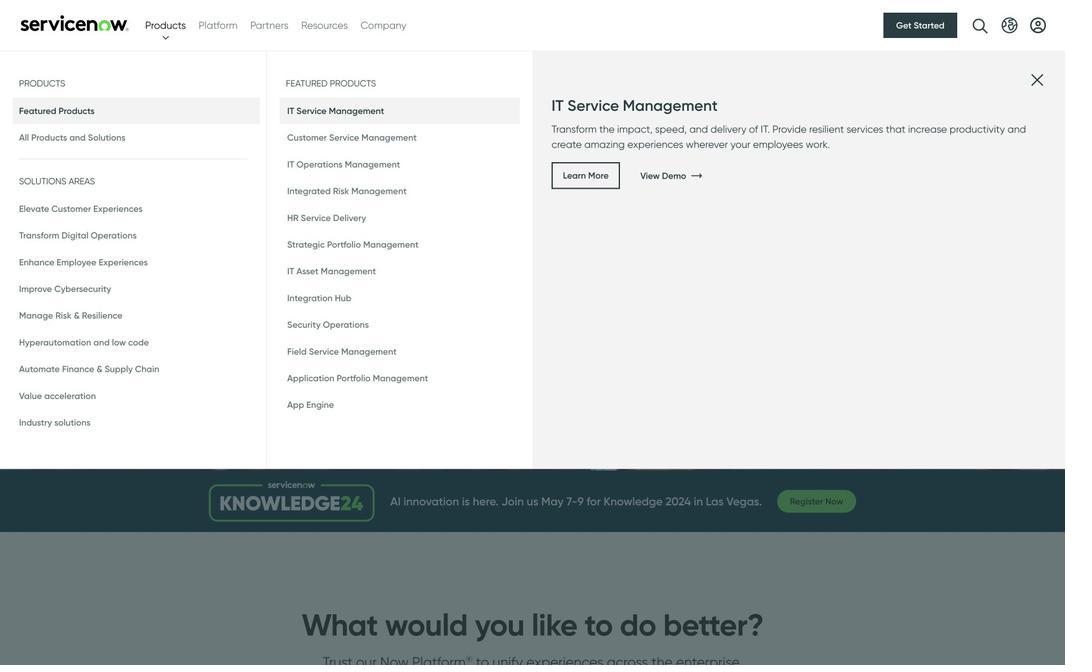 Task type: locate. For each thing, give the bounding box(es) containing it.
go to servicenow account image
[[1030, 17, 1046, 33]]

servicenow image
[[19, 15, 130, 31]]



Task type: vqa. For each thing, say whether or not it's contained in the screenshot.
middle for
no



Task type: describe. For each thing, give the bounding box(es) containing it.
select your country image
[[1002, 17, 1018, 33]]



